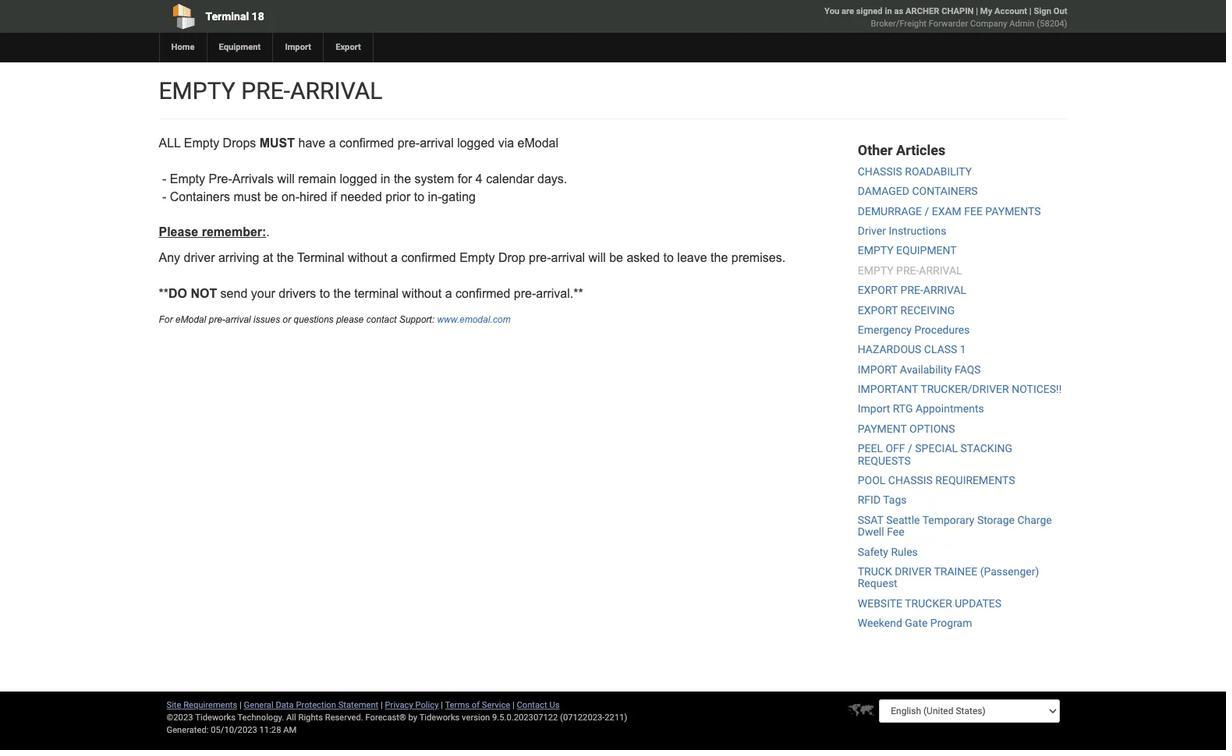 Task type: locate. For each thing, give the bounding box(es) containing it.
1 vertical spatial -
[[162, 190, 166, 203]]

generated:
[[167, 725, 209, 736]]

| left sign
[[1029, 6, 1032, 16]]

0 horizontal spatial be
[[264, 190, 278, 203]]

arrival up arrival.**
[[551, 251, 585, 264]]

|
[[976, 6, 978, 16], [1029, 6, 1032, 16], [240, 700, 242, 711], [381, 700, 383, 711], [441, 700, 443, 711], [512, 700, 515, 711]]

1 horizontal spatial logged
[[457, 136, 495, 150]]

the up "prior"
[[394, 172, 411, 185]]

site requirements link
[[167, 700, 237, 711]]

version
[[462, 713, 490, 723]]

site
[[167, 700, 181, 711]]

weekend gate program link
[[858, 617, 972, 630]]

drivers
[[279, 287, 316, 300]]

any
[[159, 251, 180, 264]]

2 vertical spatial to
[[320, 287, 330, 300]]

the inside - empty pre-arrivals will remain logged in the system for 4 calendar days. - containers must be on-hired if needed prior to in-gating
[[394, 172, 411, 185]]

0 vertical spatial import
[[285, 42, 311, 52]]

empty left drop
[[460, 251, 495, 264]]

you are signed in as archer chapin | my account | sign out broker/freight forwarder company admin (58204)
[[825, 6, 1067, 29]]

9.5.0.202307122
[[492, 713, 558, 723]]

2 export from the top
[[858, 304, 898, 316]]

in left as
[[885, 6, 892, 16]]

pre- down equipment link
[[241, 77, 290, 105]]

pre- right drop
[[529, 251, 551, 264]]

1 vertical spatial terminal
[[297, 251, 344, 264]]

all
[[286, 713, 296, 723]]

empty inside - empty pre-arrivals will remain logged in the system for 4 calendar days. - containers must be on-hired if needed prior to in-gating
[[170, 172, 205, 185]]

a up www.emodal.com link
[[445, 287, 452, 300]]

payments
[[985, 205, 1041, 217]]

import left export link
[[285, 42, 311, 52]]

empty for all
[[184, 136, 219, 150]]

1 vertical spatial empty
[[858, 244, 894, 257]]

0 vertical spatial emodal
[[518, 136, 558, 150]]

0 vertical spatial to
[[414, 190, 424, 203]]

0 horizontal spatial a
[[329, 136, 336, 150]]

are
[[842, 6, 854, 16]]

pre- down empty equipment link
[[896, 264, 919, 277]]

logged left via
[[457, 136, 495, 150]]

1 vertical spatial export
[[858, 304, 898, 316]]

import
[[285, 42, 311, 52], [858, 403, 890, 415]]

| left my
[[976, 6, 978, 16]]

| up 9.5.0.202307122
[[512, 700, 515, 711]]

arrival down equipment
[[919, 264, 962, 277]]

demurrage / exam fee payments link
[[858, 205, 1041, 217]]

availability
[[900, 363, 952, 376]]

(07122023-
[[560, 713, 605, 723]]

have
[[298, 136, 325, 150]]

export up export receiving link
[[858, 284, 898, 297]]

0 horizontal spatial emodal
[[175, 314, 206, 325]]

1 horizontal spatial emodal
[[518, 136, 558, 150]]

be left the asked
[[609, 251, 623, 264]]

the
[[394, 172, 411, 185], [277, 251, 294, 264], [711, 251, 728, 264], [333, 287, 351, 300]]

be left 'on-'
[[264, 190, 278, 203]]

home link
[[159, 33, 206, 62]]

contact
[[517, 700, 547, 711]]

to inside - empty pre-arrivals will remain logged in the system for 4 calendar days. - containers must be on-hired if needed prior to in-gating
[[414, 190, 424, 203]]

0 horizontal spatial will
[[277, 172, 295, 185]]

chassis
[[858, 165, 902, 178], [888, 474, 933, 487]]

via
[[498, 136, 514, 150]]

logged up needed
[[340, 172, 377, 185]]

1 horizontal spatial in
[[885, 6, 892, 16]]

- down 'all'
[[162, 172, 166, 185]]

05/10/2023
[[211, 725, 257, 736]]

empty right 'all'
[[184, 136, 219, 150]]

terminal up "drivers"
[[297, 251, 344, 264]]

1 vertical spatial without
[[402, 287, 442, 300]]

weekend
[[858, 617, 902, 630]]

please
[[336, 314, 364, 325]]

of
[[472, 700, 480, 711]]

reserved.
[[325, 713, 363, 723]]

terminal 18
[[206, 10, 264, 23]]

1 horizontal spatial to
[[414, 190, 424, 203]]

1 horizontal spatial import
[[858, 403, 890, 415]]

empty
[[184, 136, 219, 150], [170, 172, 205, 185], [460, 251, 495, 264]]

1 vertical spatial arrival
[[551, 251, 585, 264]]

1 vertical spatial emodal
[[175, 314, 206, 325]]

roadability
[[905, 165, 972, 178]]

0 vertical spatial /
[[925, 205, 929, 217]]

questions
[[293, 314, 334, 325]]

2 vertical spatial pre-
[[901, 284, 923, 297]]

0 vertical spatial will
[[277, 172, 295, 185]]

emodal right via
[[518, 136, 558, 150]]

/ left exam
[[925, 205, 929, 217]]

be inside - empty pre-arrivals will remain logged in the system for 4 calendar days. - containers must be on-hired if needed prior to in-gating
[[264, 190, 278, 203]]

1 horizontal spatial arrival
[[420, 136, 454, 150]]

to left the in- at left top
[[414, 190, 424, 203]]

truck driver trainee (passenger) request link
[[858, 565, 1039, 590]]

the right leave
[[711, 251, 728, 264]]

0 vertical spatial export
[[858, 284, 898, 297]]

storage
[[977, 514, 1015, 526]]

ssat seattle temporary storage charge dwell fee link
[[858, 514, 1052, 538]]

peel off / special stacking requests link
[[858, 442, 1012, 467]]

pre- down drop
[[514, 287, 536, 300]]

emodal right for
[[175, 314, 206, 325]]

empty down empty equipment link
[[858, 264, 894, 277]]

2 vertical spatial arrival
[[923, 284, 966, 297]]

emergency
[[858, 324, 912, 336]]

.
[[266, 226, 270, 239]]

temporary
[[922, 514, 975, 526]]

0 horizontal spatial logged
[[340, 172, 377, 185]]

logged
[[457, 136, 495, 150], [340, 172, 377, 185]]

pre- up export receiving link
[[901, 284, 923, 297]]

hazardous class 1 link
[[858, 343, 966, 356]]

policy
[[415, 700, 439, 711]]

asked
[[627, 251, 660, 264]]

important trucker/driver notices!! link
[[858, 383, 1062, 396]]

confirmed down the in- at left top
[[401, 251, 456, 264]]

to left leave
[[663, 251, 674, 264]]

seattle
[[886, 514, 920, 526]]

2 - from the top
[[162, 190, 166, 203]]

confirmed up www.emodal.com
[[456, 287, 510, 300]]

calendar
[[486, 172, 534, 185]]

to right "drivers"
[[320, 287, 330, 300]]

0 horizontal spatial arrival
[[225, 314, 251, 325]]

data
[[276, 700, 294, 711]]

without up ** do not send your drivers to the terminal without a confirmed pre-arrival.** on the top left
[[348, 251, 387, 264]]

2 vertical spatial confirmed
[[456, 287, 510, 300]]

a up terminal at the left top of the page
[[391, 251, 398, 264]]

1 vertical spatial confirmed
[[401, 251, 456, 264]]

empty down driver
[[858, 244, 894, 257]]

1 vertical spatial empty
[[170, 172, 205, 185]]

(passenger)
[[980, 565, 1039, 578]]

will left the asked
[[589, 251, 606, 264]]

in up "prior"
[[381, 172, 390, 185]]

/ right off
[[908, 442, 912, 455]]

chassis up tags
[[888, 474, 933, 487]]

must
[[260, 136, 295, 150]]

1 horizontal spatial will
[[589, 251, 606, 264]]

rfid
[[858, 494, 881, 507]]

2 horizontal spatial arrival
[[551, 251, 585, 264]]

0 horizontal spatial without
[[348, 251, 387, 264]]

trucker
[[905, 597, 952, 610]]

1 vertical spatial will
[[589, 251, 606, 264]]

empty down home link
[[159, 77, 235, 105]]

0 vertical spatial terminal
[[206, 10, 249, 23]]

rtg
[[893, 403, 913, 415]]

arrival up receiving
[[923, 284, 966, 297]]

import up payment
[[858, 403, 890, 415]]

my
[[980, 6, 992, 16]]

in inside - empty pre-arrivals will remain logged in the system for 4 calendar days. - containers must be on-hired if needed prior to in-gating
[[381, 172, 390, 185]]

1 vertical spatial a
[[391, 251, 398, 264]]

program
[[930, 617, 972, 630]]

import rtg appointments link
[[858, 403, 984, 415]]

prior
[[386, 190, 411, 203]]

- empty pre-arrivals will remain logged in the system for 4 calendar days. - containers must be on-hired if needed prior to in-gating
[[159, 172, 571, 203]]

will up 'on-'
[[277, 172, 295, 185]]

0 vertical spatial empty
[[184, 136, 219, 150]]

requirements
[[935, 474, 1015, 487]]

import link
[[273, 33, 323, 62]]

a right have
[[329, 136, 336, 150]]

truck
[[858, 565, 892, 578]]

0 vertical spatial arrival
[[420, 136, 454, 150]]

confirmed
[[339, 136, 394, 150], [401, 251, 456, 264], [456, 287, 510, 300]]

forecast®
[[365, 713, 406, 723]]

0 vertical spatial a
[[329, 136, 336, 150]]

1 horizontal spatial be
[[609, 251, 623, 264]]

2 vertical spatial a
[[445, 287, 452, 300]]

0 vertical spatial be
[[264, 190, 278, 203]]

arrival down send
[[225, 314, 251, 325]]

arrival up system
[[420, 136, 454, 150]]

statement
[[338, 700, 378, 711]]

us
[[549, 700, 560, 711]]

4
[[476, 172, 483, 185]]

2 vertical spatial empty
[[858, 264, 894, 277]]

1 vertical spatial in
[[381, 172, 390, 185]]

request
[[858, 577, 898, 590]]

0 vertical spatial -
[[162, 172, 166, 185]]

1 vertical spatial be
[[609, 251, 623, 264]]

rfid tags link
[[858, 494, 907, 507]]

broker/freight
[[871, 19, 927, 29]]

terminal left 18
[[206, 10, 249, 23]]

1 vertical spatial to
[[663, 251, 674, 264]]

0 vertical spatial in
[[885, 6, 892, 16]]

not
[[191, 287, 217, 300]]

equipment link
[[206, 33, 273, 62]]

arrival down export link
[[290, 77, 382, 105]]

empty up containers on the left
[[170, 172, 205, 185]]

tideworks
[[419, 713, 460, 723]]

1 vertical spatial logged
[[340, 172, 377, 185]]

empty equipment link
[[858, 244, 957, 257]]

- left containers on the left
[[162, 190, 166, 203]]

class
[[924, 343, 957, 356]]

1 vertical spatial arrival
[[919, 264, 962, 277]]

0 horizontal spatial in
[[381, 172, 390, 185]]

import availability faqs link
[[858, 363, 981, 376]]

damaged containers link
[[858, 185, 978, 197]]

0 horizontal spatial terminal
[[206, 10, 249, 23]]

arrival
[[420, 136, 454, 150], [551, 251, 585, 264], [225, 314, 251, 325]]

instructions
[[889, 225, 946, 237]]

0 horizontal spatial /
[[908, 442, 912, 455]]

chassis up damaged
[[858, 165, 902, 178]]

1 - from the top
[[162, 172, 166, 185]]

remember:
[[202, 226, 266, 239]]

1 vertical spatial /
[[908, 442, 912, 455]]

1 horizontal spatial terminal
[[297, 251, 344, 264]]

export
[[858, 284, 898, 297], [858, 304, 898, 316]]

1 vertical spatial import
[[858, 403, 890, 415]]

0 horizontal spatial import
[[285, 42, 311, 52]]

without up support:
[[402, 287, 442, 300]]

export up emergency
[[858, 304, 898, 316]]

confirmed up - empty pre-arrivals will remain logged in the system for 4 calendar days. - containers must be on-hired if needed prior to in-gating on the top left of page
[[339, 136, 394, 150]]



Task type: describe. For each thing, give the bounding box(es) containing it.
2 horizontal spatial to
[[663, 251, 674, 264]]

| left general
[[240, 700, 242, 711]]

appointments
[[916, 403, 984, 415]]

1 horizontal spatial without
[[402, 287, 442, 300]]

demurrage
[[858, 205, 922, 217]]

faqs
[[955, 363, 981, 376]]

export receiving link
[[858, 304, 955, 316]]

pool chassis requirements link
[[858, 474, 1015, 487]]

2 vertical spatial empty
[[460, 251, 495, 264]]

all
[[159, 136, 180, 150]]

1
[[960, 343, 966, 356]]

in-
[[428, 190, 442, 203]]

protection
[[296, 700, 336, 711]]

2 horizontal spatial a
[[445, 287, 452, 300]]

please
[[159, 226, 198, 239]]

** do not send your drivers to the terminal without a confirmed pre-arrival.**
[[159, 287, 583, 300]]

empty for -
[[170, 172, 205, 185]]

contact
[[366, 314, 396, 325]]

1 vertical spatial pre-
[[896, 264, 919, 277]]

you
[[825, 6, 839, 16]]

chapin
[[942, 6, 974, 16]]

0 vertical spatial empty
[[159, 77, 235, 105]]

logged inside - empty pre-arrivals will remain logged in the system for 4 calendar days. - containers must be on-hired if needed prior to in-gating
[[340, 172, 377, 185]]

emergency procedures link
[[858, 324, 970, 336]]

for
[[458, 172, 472, 185]]

premises.
[[731, 251, 786, 264]]

0 horizontal spatial to
[[320, 287, 330, 300]]

for emodal pre-arrival issues or questions please contact support: www.emodal.com
[[159, 314, 510, 325]]

my account link
[[980, 6, 1027, 16]]

your
[[251, 287, 275, 300]]

18
[[252, 10, 264, 23]]

sign out link
[[1034, 6, 1067, 16]]

website
[[858, 597, 903, 610]]

updates
[[955, 597, 1002, 610]]

technology.
[[237, 713, 284, 723]]

hired
[[300, 190, 327, 203]]

other articles chassis roadability damaged containers demurrage / exam fee payments driver instructions empty equipment empty pre-arrival export pre-arrival export receiving emergency procedures hazardous class 1 import availability faqs important trucker/driver notices!! import rtg appointments payment options peel off / special stacking requests pool chassis requirements rfid tags ssat seattle temporary storage charge dwell fee safety rules truck driver trainee (passenger) request website trucker updates weekend gate program
[[858, 142, 1062, 630]]

the up for emodal pre-arrival issues or questions please contact support: www.emodal.com
[[333, 287, 351, 300]]

0 vertical spatial without
[[348, 251, 387, 264]]

issues
[[253, 314, 280, 325]]

if
[[331, 190, 337, 203]]

procedures
[[914, 324, 970, 336]]

0 vertical spatial chassis
[[858, 165, 902, 178]]

| up forecast®
[[381, 700, 383, 711]]

as
[[894, 6, 903, 16]]

needed
[[340, 190, 382, 203]]

at
[[263, 251, 273, 264]]

terminal
[[354, 287, 399, 300]]

all empty drops must have a confirmed pre-arrival logged via emodal
[[159, 136, 558, 150]]

0 vertical spatial logged
[[457, 136, 495, 150]]

leave
[[677, 251, 707, 264]]

company
[[970, 19, 1007, 29]]

hazardous
[[858, 343, 921, 356]]

general data protection statement link
[[244, 700, 378, 711]]

0 vertical spatial pre-
[[241, 77, 290, 105]]

arriving
[[218, 251, 259, 264]]

terminal 18 link
[[159, 0, 524, 33]]

or
[[283, 314, 291, 325]]

containers
[[170, 190, 230, 203]]

special
[[915, 442, 958, 455]]

signed
[[856, 6, 883, 16]]

pool
[[858, 474, 886, 487]]

chassis roadability link
[[858, 165, 972, 178]]

notices!!
[[1012, 383, 1062, 396]]

ssat
[[858, 514, 883, 526]]

pre- down not
[[209, 314, 225, 325]]

gate
[[905, 617, 928, 630]]

export
[[335, 42, 361, 52]]

tags
[[883, 494, 907, 507]]

drops
[[223, 136, 256, 150]]

pre- up system
[[398, 136, 420, 150]]

empty pre-arrival
[[159, 77, 382, 105]]

articles
[[896, 142, 946, 158]]

0 vertical spatial arrival
[[290, 77, 382, 105]]

support:
[[399, 314, 434, 325]]

remain
[[298, 172, 336, 185]]

arrivals
[[232, 172, 274, 185]]

contact us link
[[517, 700, 560, 711]]

0 vertical spatial confirmed
[[339, 136, 394, 150]]

please remember: .
[[159, 226, 277, 239]]

| up tideworks
[[441, 700, 443, 711]]

admin
[[1009, 19, 1035, 29]]

safety rules link
[[858, 546, 918, 558]]

sign
[[1034, 6, 1051, 16]]

**
[[159, 287, 168, 300]]

export link
[[323, 33, 373, 62]]

gating
[[442, 190, 476, 203]]

service
[[482, 700, 510, 711]]

1 vertical spatial chassis
[[888, 474, 933, 487]]

exam
[[932, 205, 962, 217]]

1 horizontal spatial /
[[925, 205, 929, 217]]

the right at
[[277, 251, 294, 264]]

1 horizontal spatial a
[[391, 251, 398, 264]]

account
[[995, 6, 1027, 16]]

export pre-arrival link
[[858, 284, 966, 297]]

driver
[[184, 251, 215, 264]]

requests
[[858, 454, 911, 467]]

©2023 tideworks
[[167, 713, 236, 723]]

will inside - empty pre-arrivals will remain logged in the system for 4 calendar days. - containers must be on-hired if needed prior to in-gating
[[277, 172, 295, 185]]

2 vertical spatial arrival
[[225, 314, 251, 325]]

fee
[[887, 526, 904, 538]]

equipment
[[219, 42, 261, 52]]

drop
[[498, 251, 525, 264]]

in inside you are signed in as archer chapin | my account | sign out broker/freight forwarder company admin (58204)
[[885, 6, 892, 16]]

11:28
[[259, 725, 281, 736]]

import inside other articles chassis roadability damaged containers demurrage / exam fee payments driver instructions empty equipment empty pre-arrival export pre-arrival export receiving emergency procedures hazardous class 1 import availability faqs important trucker/driver notices!! import rtg appointments payment options peel off / special stacking requests pool chassis requirements rfid tags ssat seattle temporary storage charge dwell fee safety rules truck driver trainee (passenger) request website trucker updates weekend gate program
[[858, 403, 890, 415]]

1 export from the top
[[858, 284, 898, 297]]

system
[[415, 172, 454, 185]]

any driver arriving at the terminal without a confirmed empty drop pre-arrival will be asked to leave the premises.
[[159, 251, 789, 264]]



Task type: vqa. For each thing, say whether or not it's contained in the screenshot.
'version'
yes



